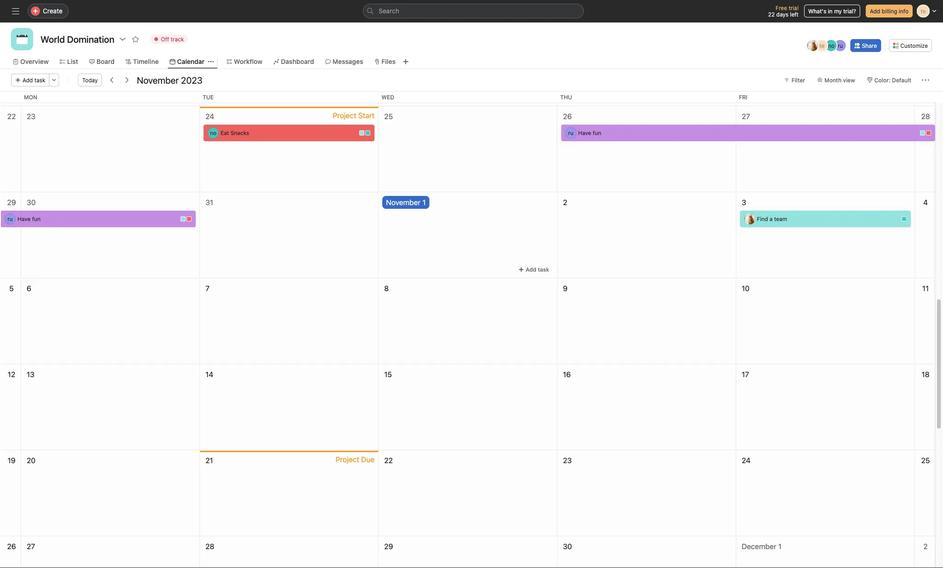Task type: locate. For each thing, give the bounding box(es) containing it.
search list box
[[363, 4, 584, 18]]

0 vertical spatial november
[[137, 75, 179, 85]]

files link
[[374, 57, 396, 67]]

30
[[27, 198, 36, 207], [563, 543, 572, 551]]

november
[[137, 75, 179, 85], [386, 198, 421, 207]]

2 vertical spatial ru
[[7, 216, 13, 222]]

have fun
[[579, 130, 602, 136], [17, 216, 41, 222]]

1 vertical spatial 26
[[7, 543, 16, 551]]

1 vertical spatial november
[[386, 198, 421, 207]]

4
[[924, 198, 929, 207]]

22
[[769, 11, 775, 17], [7, 112, 16, 121], [385, 457, 393, 465]]

1 vertical spatial fun
[[32, 216, 41, 222]]

no left the eat
[[210, 130, 217, 136]]

1 horizontal spatial 26
[[563, 112, 572, 121]]

1 vertical spatial add task
[[526, 267, 550, 273]]

messages
[[333, 58, 363, 65]]

0 horizontal spatial 2
[[563, 198, 568, 207]]

28
[[922, 112, 931, 121], [206, 543, 214, 551]]

left
[[791, 11, 799, 17]]

1 vertical spatial 28
[[206, 543, 214, 551]]

have
[[579, 130, 592, 136], [17, 216, 31, 222]]

add tab image
[[402, 58, 410, 65]]

0 vertical spatial add task button
[[11, 74, 50, 87]]

have fun for 30
[[17, 216, 41, 222]]

1 vertical spatial ru
[[569, 130, 574, 136]]

1 vertical spatial project
[[336, 456, 360, 464]]

fun for 26
[[593, 130, 602, 136]]

billing
[[883, 8, 898, 14]]

1
[[423, 198, 426, 207], [779, 543, 782, 551]]

month view
[[825, 77, 856, 83]]

add inside add billing info button
[[871, 8, 881, 14]]

1 horizontal spatial have
[[579, 130, 592, 136]]

0 vertical spatial 1
[[423, 198, 426, 207]]

0 vertical spatial 27
[[742, 112, 751, 121]]

0 vertical spatial mb
[[809, 42, 818, 49]]

0 horizontal spatial task
[[34, 77, 45, 83]]

1 vertical spatial 24
[[742, 457, 751, 465]]

2 vertical spatial add
[[526, 267, 537, 273]]

0 vertical spatial add task
[[23, 77, 45, 83]]

add
[[871, 8, 881, 14], [23, 77, 33, 83], [526, 267, 537, 273]]

off track
[[161, 36, 184, 42]]

today button
[[78, 74, 102, 87]]

1 horizontal spatial 22
[[385, 457, 393, 465]]

0 vertical spatial task
[[34, 77, 45, 83]]

0 horizontal spatial fun
[[32, 216, 41, 222]]

1 horizontal spatial fun
[[593, 130, 602, 136]]

fri
[[740, 94, 748, 100]]

list link
[[60, 57, 78, 67]]

0 horizontal spatial have fun
[[17, 216, 41, 222]]

calendar
[[177, 58, 205, 65]]

task
[[34, 77, 45, 83], [538, 267, 550, 273]]

0 vertical spatial fun
[[593, 130, 602, 136]]

1 vertical spatial 1
[[779, 543, 782, 551]]

filter button
[[781, 74, 810, 87]]

november for november 1
[[386, 198, 421, 207]]

0 horizontal spatial 28
[[206, 543, 214, 551]]

1 horizontal spatial 30
[[563, 543, 572, 551]]

0 horizontal spatial 29
[[7, 198, 16, 207]]

1 vertical spatial have
[[17, 216, 31, 222]]

project
[[333, 111, 357, 120], [336, 456, 360, 464]]

add task button
[[11, 74, 50, 87], [515, 263, 554, 276]]

create
[[43, 7, 63, 15]]

0 horizontal spatial add
[[23, 77, 33, 83]]

0 vertical spatial 24
[[206, 112, 214, 121]]

1 vertical spatial add
[[23, 77, 33, 83]]

1 horizontal spatial 25
[[922, 457, 931, 465]]

0 horizontal spatial 22
[[7, 112, 16, 121]]

ru for 30
[[7, 216, 13, 222]]

add task
[[23, 77, 45, 83], [526, 267, 550, 273]]

next month image
[[123, 76, 130, 84]]

1 horizontal spatial 1
[[779, 543, 782, 551]]

1 horizontal spatial ru
[[569, 130, 574, 136]]

3
[[742, 198, 747, 207]]

1 vertical spatial add task button
[[515, 263, 554, 276]]

0 vertical spatial 30
[[27, 198, 36, 207]]

1 vertical spatial 27
[[27, 543, 35, 551]]

15
[[385, 370, 392, 379]]

0 horizontal spatial 25
[[385, 112, 393, 121]]

free trial 22 days left
[[769, 5, 799, 17]]

0 vertical spatial 26
[[563, 112, 572, 121]]

dashboard
[[281, 58, 314, 65]]

1 vertical spatial mb
[[746, 216, 754, 222]]

task for add task button to the left
[[34, 77, 45, 83]]

project left due
[[336, 456, 360, 464]]

1 horizontal spatial add
[[526, 267, 537, 273]]

0 vertical spatial 23
[[27, 112, 35, 121]]

0 vertical spatial have
[[579, 130, 592, 136]]

25
[[385, 112, 393, 121], [922, 457, 931, 465]]

add to starred image
[[132, 35, 139, 43]]

tue
[[203, 94, 214, 100]]

1 vertical spatial 22
[[7, 112, 16, 121]]

1 vertical spatial task
[[538, 267, 550, 273]]

8
[[385, 284, 389, 293]]

board
[[97, 58, 115, 65]]

eat
[[221, 130, 229, 136]]

19
[[8, 457, 15, 465]]

1 horizontal spatial task
[[538, 267, 550, 273]]

more actions image
[[923, 76, 930, 84]]

0 vertical spatial 29
[[7, 198, 16, 207]]

0 horizontal spatial have
[[17, 216, 31, 222]]

2 horizontal spatial 22
[[769, 11, 775, 17]]

0 horizontal spatial 1
[[423, 198, 426, 207]]

mb left te at the top right of page
[[809, 42, 818, 49]]

0 horizontal spatial mb
[[746, 216, 754, 222]]

0 horizontal spatial no
[[210, 130, 217, 136]]

in
[[829, 8, 833, 14]]

1 horizontal spatial no
[[829, 42, 835, 49]]

0 horizontal spatial add task
[[23, 77, 45, 83]]

filter
[[792, 77, 806, 83]]

fun
[[593, 130, 602, 136], [32, 216, 41, 222]]

calendar image
[[17, 34, 28, 45]]

mb left find
[[746, 216, 754, 222]]

ru
[[838, 42, 844, 49], [569, 130, 574, 136], [7, 216, 13, 222]]

1 horizontal spatial november
[[386, 198, 421, 207]]

find a team
[[758, 216, 788, 222]]

calendar link
[[170, 57, 205, 67]]

1 horizontal spatial have fun
[[579, 130, 602, 136]]

tab actions image
[[208, 59, 214, 64]]

have fun for 26
[[579, 130, 602, 136]]

overview link
[[13, 57, 49, 67]]

trial?
[[844, 8, 857, 14]]

customize button
[[890, 39, 933, 52]]

26
[[563, 112, 572, 121], [7, 543, 16, 551]]

have for 26
[[579, 130, 592, 136]]

0 vertical spatial 22
[[769, 11, 775, 17]]

1 vertical spatial 23
[[563, 457, 572, 465]]

2 horizontal spatial add
[[871, 8, 881, 14]]

0 vertical spatial no
[[829, 42, 835, 49]]

0 vertical spatial have fun
[[579, 130, 602, 136]]

0 vertical spatial project
[[333, 111, 357, 120]]

0 vertical spatial 28
[[922, 112, 931, 121]]

0 horizontal spatial november
[[137, 75, 179, 85]]

0 vertical spatial add
[[871, 8, 881, 14]]

24
[[206, 112, 214, 121], [742, 457, 751, 465]]

2 vertical spatial 22
[[385, 457, 393, 465]]

1 vertical spatial 29
[[385, 543, 393, 551]]

0 horizontal spatial ru
[[7, 216, 13, 222]]

project left start
[[333, 111, 357, 120]]

start
[[359, 111, 375, 120]]

search
[[379, 7, 400, 15]]

no right te at the top right of page
[[829, 42, 835, 49]]

1 horizontal spatial 23
[[563, 457, 572, 465]]

27
[[742, 112, 751, 121], [27, 543, 35, 551]]

1 horizontal spatial 2
[[924, 543, 929, 551]]

color:
[[875, 77, 891, 83]]

2 horizontal spatial ru
[[838, 42, 844, 49]]

wed
[[382, 94, 395, 100]]

1 vertical spatial have fun
[[17, 216, 41, 222]]

expand sidebar image
[[12, 7, 19, 15]]

1 vertical spatial 25
[[922, 457, 931, 465]]

23
[[27, 112, 35, 121], [563, 457, 572, 465]]

mb
[[809, 42, 818, 49], [746, 216, 754, 222]]

9
[[563, 284, 568, 293]]

1 horizontal spatial 27
[[742, 112, 751, 121]]

0 horizontal spatial 23
[[27, 112, 35, 121]]

have for 30
[[17, 216, 31, 222]]



Task type: describe. For each thing, give the bounding box(es) containing it.
1 horizontal spatial mb
[[809, 42, 818, 49]]

color: default button
[[864, 74, 916, 87]]

18
[[922, 370, 930, 379]]

project due
[[336, 456, 375, 464]]

a
[[770, 216, 773, 222]]

month
[[825, 77, 842, 83]]

november 2023
[[137, 75, 203, 85]]

what's in my trial?
[[809, 8, 857, 14]]

track
[[171, 36, 184, 42]]

0 horizontal spatial 24
[[206, 112, 214, 121]]

dashboard link
[[274, 57, 314, 67]]

project for project start
[[333, 111, 357, 120]]

what's in my trial? button
[[805, 5, 861, 17]]

more actions image
[[51, 77, 57, 83]]

share
[[863, 42, 878, 49]]

snacks
[[231, 130, 249, 136]]

files
[[382, 58, 396, 65]]

december
[[742, 543, 777, 551]]

previous month image
[[108, 76, 116, 84]]

11
[[923, 284, 930, 293]]

search button
[[363, 4, 584, 18]]

12
[[8, 370, 15, 379]]

create button
[[28, 4, 69, 18]]

december 1
[[742, 543, 782, 551]]

info
[[900, 8, 909, 14]]

team
[[775, 216, 788, 222]]

find
[[758, 216, 769, 222]]

1 horizontal spatial 29
[[385, 543, 393, 551]]

view
[[844, 77, 856, 83]]

16
[[563, 370, 571, 379]]

month view button
[[814, 74, 860, 87]]

0 vertical spatial 2
[[563, 198, 568, 207]]

1 horizontal spatial add task
[[526, 267, 550, 273]]

mon
[[24, 94, 37, 100]]

timeline link
[[126, 57, 159, 67]]

board link
[[89, 57, 115, 67]]

14
[[206, 370, 213, 379]]

show options image
[[119, 35, 126, 43]]

customize
[[901, 42, 929, 49]]

eat snacks
[[221, 130, 249, 136]]

0 horizontal spatial 27
[[27, 543, 35, 551]]

10
[[742, 284, 750, 293]]

1 vertical spatial 2
[[924, 543, 929, 551]]

task for add task button to the right
[[538, 267, 550, 273]]

2023
[[181, 75, 203, 85]]

1 horizontal spatial 24
[[742, 457, 751, 465]]

list
[[67, 58, 78, 65]]

messages link
[[325, 57, 363, 67]]

0 horizontal spatial add task button
[[11, 74, 50, 87]]

add billing info button
[[866, 5, 913, 17]]

project for project due
[[336, 456, 360, 464]]

trial
[[789, 5, 799, 11]]

31
[[206, 198, 213, 207]]

0 vertical spatial 25
[[385, 112, 393, 121]]

november for november 2023
[[137, 75, 179, 85]]

te
[[820, 42, 825, 49]]

workflow link
[[227, 57, 263, 67]]

add billing info
[[871, 8, 909, 14]]

1 horizontal spatial 28
[[922, 112, 931, 121]]

13
[[27, 370, 34, 379]]

20
[[27, 457, 36, 465]]

thu
[[561, 94, 573, 100]]

17
[[742, 370, 750, 379]]

off
[[161, 36, 169, 42]]

my
[[835, 8, 843, 14]]

share button
[[851, 39, 882, 52]]

7
[[206, 284, 210, 293]]

what's
[[809, 8, 827, 14]]

november 1
[[386, 198, 426, 207]]

0 horizontal spatial 30
[[27, 198, 36, 207]]

overview
[[20, 58, 49, 65]]

timeline
[[133, 58, 159, 65]]

default
[[893, 77, 912, 83]]

today
[[82, 77, 98, 83]]

1 vertical spatial 30
[[563, 543, 572, 551]]

ru for 26
[[569, 130, 574, 136]]

0 vertical spatial ru
[[838, 42, 844, 49]]

5
[[9, 284, 14, 293]]

21
[[206, 457, 213, 465]]

due
[[361, 456, 375, 464]]

6
[[27, 284, 31, 293]]

off track button
[[146, 33, 192, 46]]

project start
[[333, 111, 375, 120]]

1 for december 1
[[779, 543, 782, 551]]

world domination
[[41, 34, 114, 44]]

free
[[776, 5, 788, 11]]

fun for 30
[[32, 216, 41, 222]]

22 inside "free trial 22 days left"
[[769, 11, 775, 17]]

color: default
[[875, 77, 912, 83]]

1 vertical spatial no
[[210, 130, 217, 136]]

0 horizontal spatial 26
[[7, 543, 16, 551]]

workflow
[[234, 58, 263, 65]]

1 horizontal spatial add task button
[[515, 263, 554, 276]]

days
[[777, 11, 789, 17]]

1 for november 1
[[423, 198, 426, 207]]



Task type: vqa. For each thing, say whether or not it's contained in the screenshot.
trial?
yes



